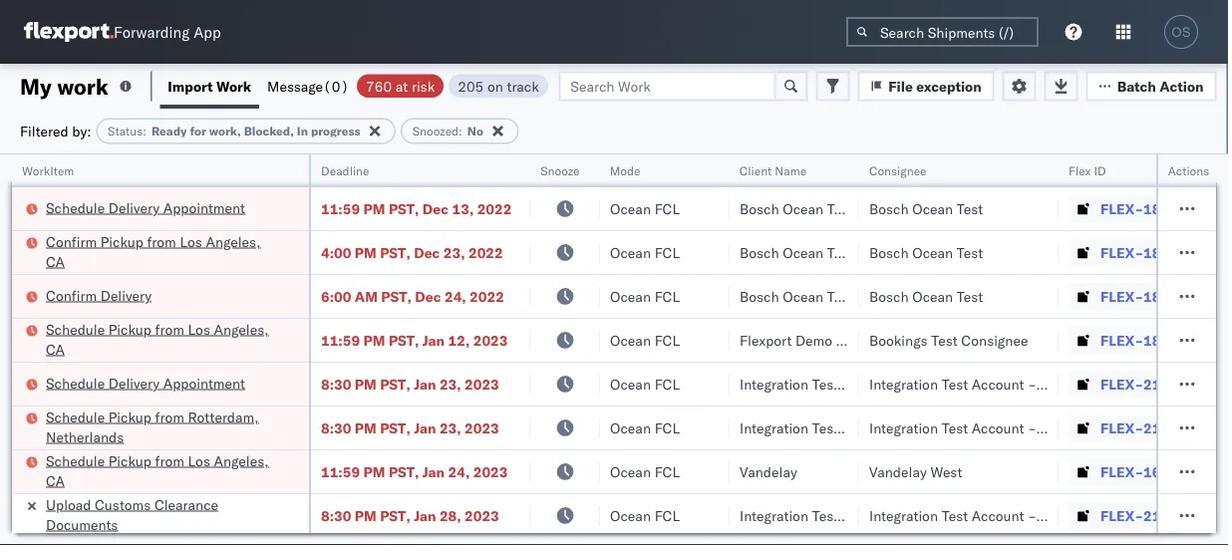 Task type: locate. For each thing, give the bounding box(es) containing it.
8:30 up 11:59 pm pst, jan 24, 2023
[[321, 419, 351, 437]]

pst, up 8:30 pm pst, jan 28, 2023
[[389, 463, 419, 481]]

4 resize handle column header from the left
[[706, 155, 730, 545]]

pickup down the status
[[108, 145, 151, 163]]

5 schedule from the top
[[46, 408, 105, 426]]

2130387
[[1144, 375, 1204, 393], [1144, 419, 1204, 437], [1144, 507, 1204, 524]]

1 - from the top
[[1028, 375, 1037, 393]]

pickup up confirm delivery
[[100, 233, 143, 250]]

flex-2130387 button
[[1069, 370, 1208, 398], [1069, 370, 1208, 398], [1069, 414, 1208, 442], [1069, 414, 1208, 442], [1069, 502, 1208, 530], [1069, 502, 1208, 530]]

resize handle column header for mode
[[706, 155, 730, 545]]

4 flex-1889466 from the top
[[1101, 288, 1204, 305]]

los for 11:59 pm pst, dec 13, 2022
[[188, 145, 210, 163]]

0 vertical spatial 24,
[[445, 288, 466, 305]]

24, up 28, at the bottom left of the page
[[448, 463, 470, 481]]

ca for 4:00 pm pst, dec 23, 2022
[[46, 253, 65, 270]]

1 vertical spatial 24,
[[448, 463, 470, 481]]

delivery inside "link"
[[100, 287, 152, 304]]

jan left 28, at the bottom left of the page
[[414, 507, 436, 524]]

1 vertical spatial schedule pickup from los angeles, ca
[[46, 321, 269, 358]]

1 vertical spatial schedule delivery appointment link
[[46, 373, 245, 393]]

2023 up 11:59 pm pst, jan 24, 2023
[[465, 419, 499, 437]]

2 vertical spatial 23,
[[440, 419, 461, 437]]

1 vertical spatial 11:59 pm pst, dec 13, 2022
[[321, 200, 512, 217]]

schedule delivery appointment link down workitem button
[[46, 198, 245, 218]]

1 appointment from the top
[[163, 199, 245, 216]]

2 schedule delivery appointment button from the top
[[46, 373, 245, 395]]

schedule delivery appointment down workitem button
[[46, 199, 245, 216]]

24, for 2023
[[448, 463, 470, 481]]

jan up 28, at the bottom left of the page
[[423, 463, 445, 481]]

forwarding
[[114, 22, 190, 41]]

lagerfeld up "flex-1662119"
[[1070, 419, 1129, 437]]

client name button
[[730, 159, 839, 178]]

1893174
[[1144, 332, 1204, 349]]

2130387 up 1662119
[[1144, 419, 1204, 437]]

ca inside confirm pickup from los angeles, ca
[[46, 253, 65, 270]]

flexport demo consignee
[[740, 332, 903, 349]]

2 vertical spatial 8:30
[[321, 507, 351, 524]]

from inside schedule pickup from rotterdam, netherlands
[[155, 408, 184, 426]]

8:30 pm pst, jan 23, 2023 up 11:59 pm pst, jan 24, 2023
[[321, 419, 499, 437]]

4 11:59 from the top
[[321, 463, 360, 481]]

schedule delivery appointment for 8:30 pm pst, jan 23, 2023
[[46, 374, 245, 392]]

13,
[[452, 156, 474, 173], [452, 200, 474, 217]]

0 vertical spatial schedule delivery appointment button
[[46, 198, 245, 220]]

pickup inside schedule pickup from rotterdam, netherlands
[[108, 408, 151, 426]]

consignee down file on the right top of the page
[[869, 163, 927, 178]]

2023 up 8:30 pm pst, jan 28, 2023
[[473, 463, 508, 481]]

8:30 down 6:00
[[321, 375, 351, 393]]

integration test account - karl lagerfeld up west
[[869, 419, 1129, 437]]

2 vertical spatial lagerfeld
[[1070, 507, 1129, 524]]

schedule pickup from los angeles, ca link for 11:59 pm pst, dec 13, 2022
[[46, 144, 283, 184]]

2 vertical spatial karl
[[1040, 507, 1066, 524]]

delivery for 11:59
[[108, 199, 160, 216]]

jan
[[423, 332, 445, 349], [414, 375, 436, 393], [414, 419, 436, 437], [423, 463, 445, 481], [414, 507, 436, 524]]

schedule for 8:30 pm pst, jan 23, 2023
[[46, 408, 105, 426]]

1 vertical spatial confirm
[[46, 287, 97, 304]]

flex-
[[1101, 156, 1144, 173], [1101, 200, 1144, 217], [1101, 244, 1144, 261], [1101, 288, 1144, 305], [1101, 332, 1144, 349], [1101, 375, 1144, 393], [1101, 419, 1144, 437], [1101, 463, 1144, 481], [1101, 507, 1144, 524]]

6 schedule from the top
[[46, 452, 105, 470]]

2 vertical spatial 2130387
[[1144, 507, 1204, 524]]

batch
[[1117, 77, 1156, 95]]

from for 8:30 pm pst, jan 23, 2023
[[155, 408, 184, 426]]

los inside confirm pickup from los angeles, ca
[[180, 233, 202, 250]]

2 vertical spatial flex-2130387
[[1101, 507, 1204, 524]]

8:30 pm pst, jan 23, 2023
[[321, 375, 499, 393], [321, 419, 499, 437]]

2 vertical spatial delivery
[[108, 374, 160, 392]]

1 schedule delivery appointment button from the top
[[46, 198, 245, 220]]

confirm inside "link"
[[46, 287, 97, 304]]

batch action
[[1117, 77, 1204, 95]]

message
[[267, 77, 323, 95]]

confirm pickup from los angeles, ca
[[46, 233, 261, 270]]

1 1889466 from the top
[[1144, 156, 1204, 173]]

2 ocean fcl from the top
[[610, 200, 680, 217]]

1 flex-1889466 from the top
[[1101, 156, 1204, 173]]

5 flex- from the top
[[1101, 332, 1144, 349]]

1 8:30 pm pst, jan 23, 2023 from the top
[[321, 375, 499, 393]]

0 vertical spatial account
[[972, 375, 1024, 393]]

flex-2130387 down "flex-1662119"
[[1101, 507, 1204, 524]]

2 vertical spatial integration
[[869, 507, 938, 524]]

import
[[168, 77, 213, 95]]

0 vertical spatial 13,
[[452, 156, 474, 173]]

3 account from the top
[[972, 507, 1024, 524]]

schedule pickup from los angeles, ca link down ready at the left top of page
[[46, 144, 283, 184]]

by:
[[72, 122, 91, 140]]

pickup down schedule pickup from rotterdam, netherlands
[[108, 452, 151, 470]]

1 schedule delivery appointment link from the top
[[46, 198, 245, 218]]

2 fcl from the top
[[655, 200, 680, 217]]

1 schedule pickup from los angeles, ca button from the top
[[46, 144, 283, 186]]

delivery for 6:00
[[100, 287, 152, 304]]

2 vertical spatial account
[[972, 507, 1024, 524]]

confirm down confirm pickup from los angeles, ca
[[46, 287, 97, 304]]

0 vertical spatial integration
[[869, 375, 938, 393]]

schedule delivery appointment button down workitem button
[[46, 198, 245, 220]]

jan for schedule pickup from rotterdam, netherlands link
[[414, 419, 436, 437]]

2 vertical spatial -
[[1028, 507, 1037, 524]]

pickup down the confirm delivery button
[[108, 321, 151, 338]]

2 schedule delivery appointment link from the top
[[46, 373, 245, 393]]

schedule pickup from los angeles, ca button
[[46, 144, 283, 186], [46, 320, 283, 361], [46, 451, 283, 493]]

lagerfeld down "flex-1662119"
[[1070, 507, 1129, 524]]

8:30 pm pst, jan 23, 2023 down "11:59 pm pst, jan 12, 2023"
[[321, 375, 499, 393]]

consignee for bookings test consignee
[[961, 332, 1028, 349]]

schedule pickup from los angeles, ca link up "clearance"
[[46, 451, 283, 491]]

1 vandelay from the left
[[740, 463, 797, 481]]

angeles,
[[214, 145, 269, 163], [206, 233, 261, 250], [214, 321, 269, 338], [214, 452, 269, 470]]

0 horizontal spatial :
[[143, 124, 147, 139]]

consignee
[[869, 163, 927, 178], [836, 332, 903, 349], [961, 332, 1028, 349]]

schedule pickup from los angeles, ca down the confirm delivery button
[[46, 321, 269, 358]]

ca up upload
[[46, 472, 65, 490]]

filtered by:
[[20, 122, 91, 140]]

3 karl from the top
[[1040, 507, 1066, 524]]

13, down deadline button
[[452, 200, 474, 217]]

3 schedule pickup from los angeles, ca button from the top
[[46, 451, 283, 493]]

ca down the filtered by:
[[46, 165, 65, 182]]

0 vertical spatial 8:30 pm pst, jan 23, 2023
[[321, 375, 499, 393]]

5 resize handle column header from the left
[[835, 155, 859, 545]]

schedule delivery appointment up schedule pickup from rotterdam, netherlands
[[46, 374, 245, 392]]

8:30 down 11:59 pm pst, jan 24, 2023
[[321, 507, 351, 524]]

0 vertical spatial lagerfeld
[[1070, 375, 1129, 393]]

1 schedule from the top
[[46, 145, 105, 163]]

1 resize handle column header from the left
[[285, 155, 309, 545]]

3 11:59 from the top
[[321, 332, 360, 349]]

flex-1662119
[[1101, 463, 1204, 481]]

appointment up rotterdam,
[[163, 374, 245, 392]]

1 vertical spatial schedule pickup from los angeles, ca link
[[46, 320, 283, 359]]

vandelay west
[[869, 463, 962, 481]]

integration test account - karl lagerfeld down bookings test consignee in the right bottom of the page
[[869, 375, 1129, 393]]

flex-2130387 down flex-1893174
[[1101, 375, 1204, 393]]

1 flex- from the top
[[1101, 156, 1144, 173]]

1 vertical spatial flex-2130387
[[1101, 419, 1204, 437]]

11:59 pm pst, jan 24, 2023
[[321, 463, 508, 481]]

1 vertical spatial 8:30 pm pst, jan 23, 2023
[[321, 419, 499, 437]]

from down confirm pickup from los angeles, ca button on the left
[[155, 321, 184, 338]]

4 flex- from the top
[[1101, 288, 1144, 305]]

file exception
[[889, 77, 982, 95]]

bosch ocean test
[[740, 156, 854, 173], [869, 156, 983, 173], [740, 200, 854, 217], [869, 200, 983, 217], [740, 244, 854, 261], [869, 244, 983, 261], [740, 288, 854, 305], [869, 288, 983, 305]]

schedule delivery appointment button up schedule pickup from rotterdam, netherlands
[[46, 373, 245, 395]]

2 vertical spatial schedule pickup from los angeles, ca button
[[46, 451, 283, 493]]

schedule delivery appointment link
[[46, 198, 245, 218], [46, 373, 245, 393]]

integration
[[869, 375, 938, 393], [869, 419, 938, 437], [869, 507, 938, 524]]

1 vertical spatial delivery
[[100, 287, 152, 304]]

confirm up confirm delivery
[[46, 233, 97, 250]]

schedule pickup from los angeles, ca button down the confirm delivery button
[[46, 320, 283, 361]]

schedule for 11:59 pm pst, jan 12, 2023
[[46, 321, 105, 338]]

1 vertical spatial lagerfeld
[[1070, 419, 1129, 437]]

0 vertical spatial 23,
[[444, 244, 465, 261]]

3 fcl from the top
[[655, 244, 680, 261]]

schedule pickup from los angeles, ca link
[[46, 144, 283, 184], [46, 320, 283, 359], [46, 451, 283, 491]]

2 account from the top
[[972, 419, 1024, 437]]

pst, up 11:59 pm pst, jan 24, 2023
[[380, 419, 410, 437]]

8 resize handle column header from the left
[[1194, 155, 1218, 545]]

3 schedule pickup from los angeles, ca link from the top
[[46, 451, 283, 491]]

1 11:59 from the top
[[321, 156, 360, 173]]

3 2130387 from the top
[[1144, 507, 1204, 524]]

vandelay for vandelay
[[740, 463, 797, 481]]

pm down the am in the left of the page
[[363, 332, 385, 349]]

resize handle column header for consignee
[[1035, 155, 1059, 545]]

2023 for schedule pickup from los angeles, ca link for 11:59 pm pst, jan 12, 2023
[[473, 332, 508, 349]]

0 vertical spatial karl
[[1040, 375, 1066, 393]]

0 vertical spatial appointment
[[163, 199, 245, 216]]

appointment up confirm pickup from los angeles, ca link
[[163, 199, 245, 216]]

2 confirm from the top
[[46, 287, 97, 304]]

los down confirm pickup from los angeles, ca button on the left
[[188, 321, 210, 338]]

my work
[[20, 72, 109, 100]]

7 flex- from the top
[[1101, 419, 1144, 437]]

0 vertical spatial schedule pickup from los angeles, ca link
[[46, 144, 283, 184]]

2 schedule from the top
[[46, 199, 105, 216]]

2 resize handle column header from the left
[[506, 155, 530, 545]]

angeles, for 11:59 pm pst, dec 13, 2022
[[214, 145, 269, 163]]

2 vertical spatial integration test account - karl lagerfeld
[[869, 507, 1129, 524]]

1 schedule pickup from los angeles, ca link from the top
[[46, 144, 283, 184]]

4:00
[[321, 244, 351, 261]]

2023 right 12,
[[473, 332, 508, 349]]

los down workitem button
[[180, 233, 202, 250]]

in
[[297, 124, 308, 139]]

23, up 11:59 pm pst, jan 24, 2023
[[440, 419, 461, 437]]

delivery down workitem button
[[108, 199, 160, 216]]

appointment for 8:30 pm pst, jan 23, 2023
[[163, 374, 245, 392]]

9 fcl from the top
[[655, 507, 680, 524]]

11:59 pm pst, dec 13, 2022 down snoozed on the left of page
[[321, 156, 512, 173]]

ocean fcl
[[610, 156, 680, 173], [610, 200, 680, 217], [610, 244, 680, 261], [610, 288, 680, 305], [610, 332, 680, 349], [610, 375, 680, 393], [610, 419, 680, 437], [610, 463, 680, 481], [610, 507, 680, 524]]

fcl
[[655, 156, 680, 173], [655, 200, 680, 217], [655, 244, 680, 261], [655, 288, 680, 305], [655, 332, 680, 349], [655, 375, 680, 393], [655, 419, 680, 437], [655, 463, 680, 481], [655, 507, 680, 524]]

0 vertical spatial schedule delivery appointment
[[46, 199, 245, 216]]

23, down 12,
[[440, 375, 461, 393]]

3 - from the top
[[1028, 507, 1037, 524]]

24,
[[445, 288, 466, 305], [448, 463, 470, 481]]

schedule pickup from los angeles, ca down schedule pickup from rotterdam, netherlands button at the left bottom of page
[[46, 452, 269, 490]]

1 vertical spatial 8:30
[[321, 419, 351, 437]]

2 schedule pickup from los angeles, ca from the top
[[46, 321, 269, 358]]

1 horizontal spatial vandelay
[[869, 463, 927, 481]]

11:59 for schedule pickup from los angeles, ca link for 11:59 pm pst, jan 12, 2023
[[321, 332, 360, 349]]

0 vertical spatial 11:59 pm pst, dec 13, 2022
[[321, 156, 512, 173]]

11:59 pm pst, dec 13, 2022 down deadline button
[[321, 200, 512, 217]]

schedule delivery appointment link up schedule pickup from rotterdam, netherlands
[[46, 373, 245, 393]]

0 vertical spatial flex-2130387
[[1101, 375, 1204, 393]]

2023 for schedule pickup from rotterdam, netherlands link
[[465, 419, 499, 437]]

3 lagerfeld from the top
[[1070, 507, 1129, 524]]

flex-2130387
[[1101, 375, 1204, 393], [1101, 419, 1204, 437], [1101, 507, 1204, 524]]

flex-1662119 button
[[1069, 458, 1208, 486], [1069, 458, 1208, 486]]

11:59
[[321, 156, 360, 173], [321, 200, 360, 217], [321, 332, 360, 349], [321, 463, 360, 481]]

2 appointment from the top
[[163, 374, 245, 392]]

0 vertical spatial delivery
[[108, 199, 160, 216]]

3 schedule from the top
[[46, 321, 105, 338]]

delivery down confirm pickup from los angeles, ca
[[100, 287, 152, 304]]

angeles, inside confirm pickup from los angeles, ca
[[206, 233, 261, 250]]

confirm inside confirm pickup from los angeles, ca
[[46, 233, 97, 250]]

1 vertical spatial schedule delivery appointment button
[[46, 373, 245, 395]]

11:59 down deadline
[[321, 200, 360, 217]]

1 11:59 pm pst, dec 13, 2022 from the top
[[321, 156, 512, 173]]

0 vertical spatial -
[[1028, 375, 1037, 393]]

bookings
[[869, 332, 928, 349]]

2 schedule pickup from los angeles, ca link from the top
[[46, 320, 283, 359]]

ca for 11:59 pm pst, jan 12, 2023
[[46, 340, 65, 358]]

pst, down "11:59 pm pst, jan 12, 2023"
[[380, 375, 410, 393]]

2023
[[473, 332, 508, 349], [465, 375, 499, 393], [465, 419, 499, 437], [473, 463, 508, 481], [465, 507, 499, 524]]

4 ca from the top
[[46, 472, 65, 490]]

0 vertical spatial confirm
[[46, 233, 97, 250]]

1 vertical spatial 13,
[[452, 200, 474, 217]]

pickup up netherlands
[[108, 408, 151, 426]]

resize handle column header
[[285, 155, 309, 545], [506, 155, 530, 545], [576, 155, 600, 545], [706, 155, 730, 545], [835, 155, 859, 545], [1035, 155, 1059, 545], [1192, 155, 1216, 545], [1194, 155, 1218, 545]]

snooze
[[540, 163, 580, 178]]

2023 for 11:59 pm pst, jan 24, 2023 schedule pickup from los angeles, ca link
[[473, 463, 508, 481]]

2 vandelay from the left
[[869, 463, 927, 481]]

1 schedule pickup from los angeles, ca from the top
[[46, 145, 269, 182]]

from for 4:00 pm pst, dec 23, 2022
[[147, 233, 176, 250]]

:
[[143, 124, 147, 139], [459, 124, 462, 139]]

1 vertical spatial schedule delivery appointment
[[46, 374, 245, 392]]

from inside confirm pickup from los angeles, ca
[[147, 233, 176, 250]]

schedule pickup from los angeles, ca button for 11:59 pm pst, dec 13, 2022
[[46, 144, 283, 186]]

pickup
[[108, 145, 151, 163], [100, 233, 143, 250], [108, 321, 151, 338], [108, 408, 151, 426], [108, 452, 151, 470]]

status
[[108, 124, 143, 139]]

integration test account - karl lagerfeld
[[869, 375, 1129, 393], [869, 419, 1129, 437], [869, 507, 1129, 524]]

pickup for 11:59 pm pst, dec 13, 2022
[[108, 145, 151, 163]]

2 schedule pickup from los angeles, ca button from the top
[[46, 320, 283, 361]]

1 vertical spatial -
[[1028, 419, 1037, 437]]

action
[[1160, 77, 1204, 95]]

0 vertical spatial integration test account - karl lagerfeld
[[869, 375, 1129, 393]]

schedule inside schedule pickup from rotterdam, netherlands
[[46, 408, 105, 426]]

from down ready at the left top of page
[[155, 145, 184, 163]]

schedule pickup from los angeles, ca button down ready at the left top of page
[[46, 144, 283, 186]]

jan left 12,
[[423, 332, 445, 349]]

integration down vandelay west
[[869, 507, 938, 524]]

0 vertical spatial 8:30
[[321, 375, 351, 393]]

pm
[[363, 156, 385, 173], [363, 200, 385, 217], [355, 244, 377, 261], [363, 332, 385, 349], [355, 375, 377, 393], [355, 419, 377, 437], [363, 463, 385, 481], [355, 507, 377, 524]]

os
[[1172, 24, 1191, 39]]

integration test account - karl lagerfeld down west
[[869, 507, 1129, 524]]

file exception button
[[858, 71, 995, 101], [858, 71, 995, 101]]

3 flex- from the top
[[1101, 244, 1144, 261]]

pickup for 4:00 pm pst, dec 23, 2022
[[100, 233, 143, 250]]

0 horizontal spatial vandelay
[[740, 463, 797, 481]]

4 ocean fcl from the top
[[610, 288, 680, 305]]

1 vertical spatial integration test account - karl lagerfeld
[[869, 419, 1129, 437]]

1 ca from the top
[[46, 165, 65, 182]]

consignee right demo
[[836, 332, 903, 349]]

1 vertical spatial account
[[972, 419, 1024, 437]]

consignee button
[[859, 159, 1039, 178]]

los down for
[[188, 145, 210, 163]]

8 ocean fcl from the top
[[610, 463, 680, 481]]

from down workitem button
[[147, 233, 176, 250]]

2 vertical spatial schedule pickup from los angeles, ca
[[46, 452, 269, 490]]

delivery up schedule pickup from rotterdam, netherlands
[[108, 374, 160, 392]]

2 vertical spatial schedule pickup from los angeles, ca link
[[46, 451, 283, 491]]

pst, down 6:00 am pst, dec 24, 2022
[[389, 332, 419, 349]]

1 vertical spatial appointment
[[163, 374, 245, 392]]

1889466
[[1144, 156, 1204, 173], [1144, 200, 1204, 217], [1144, 244, 1204, 261], [1144, 288, 1204, 305]]

consignee right bookings
[[961, 332, 1028, 349]]

account
[[972, 375, 1024, 393], [972, 419, 1024, 437], [972, 507, 1024, 524]]

2 8:30 pm pst, jan 23, 2023 from the top
[[321, 419, 499, 437]]

schedule pickup from los angeles, ca link down the confirm delivery button
[[46, 320, 283, 359]]

import work button
[[160, 64, 259, 109]]

13, down no
[[452, 156, 474, 173]]

1 vertical spatial karl
[[1040, 419, 1066, 437]]

los
[[188, 145, 210, 163], [180, 233, 202, 250], [188, 321, 210, 338], [188, 452, 210, 470]]

0 vertical spatial 2130387
[[1144, 375, 1204, 393]]

1 vertical spatial integration
[[869, 419, 938, 437]]

pickup inside confirm pickup from los angeles, ca
[[100, 233, 143, 250]]

los up "clearance"
[[188, 452, 210, 470]]

: left no
[[459, 124, 462, 139]]

0 vertical spatial schedule pickup from los angeles, ca button
[[46, 144, 283, 186]]

11:59 pm pst, dec 13, 2022
[[321, 156, 512, 173], [321, 200, 512, 217]]

jan up 11:59 pm pst, jan 24, 2023
[[414, 419, 436, 437]]

3 ca from the top
[[46, 340, 65, 358]]

23, up 6:00 am pst, dec 24, 2022
[[444, 244, 465, 261]]

23, for schedule pickup from rotterdam, netherlands
[[440, 419, 461, 437]]

ca
[[46, 165, 65, 182], [46, 253, 65, 270], [46, 340, 65, 358], [46, 472, 65, 490]]

west
[[931, 463, 962, 481]]

schedule pickup from los angeles, ca button up "clearance"
[[46, 451, 283, 493]]

3 schedule pickup from los angeles, ca from the top
[[46, 452, 269, 490]]

1 horizontal spatial :
[[459, 124, 462, 139]]

from down schedule pickup from rotterdam, netherlands button at the left bottom of page
[[155, 452, 184, 470]]

2 integration test account - karl lagerfeld from the top
[[869, 419, 1129, 437]]

schedule pickup from los angeles, ca for 11:59 pm pst, dec 13, 2022
[[46, 145, 269, 182]]

11:59 down 6:00
[[321, 332, 360, 349]]

appointment
[[163, 199, 245, 216], [163, 374, 245, 392]]

1 vertical spatial 2130387
[[1144, 419, 1204, 437]]

2130387 down 1662119
[[1144, 507, 1204, 524]]

appointment for 11:59 pm pst, dec 13, 2022
[[163, 199, 245, 216]]

integration up vandelay west
[[869, 419, 938, 437]]

1 schedule delivery appointment from the top
[[46, 199, 245, 216]]

2 8:30 from the top
[[321, 419, 351, 437]]

confirm for confirm delivery
[[46, 287, 97, 304]]

integration down bookings
[[869, 375, 938, 393]]

0 vertical spatial schedule pickup from los angeles, ca
[[46, 145, 269, 182]]

2 schedule delivery appointment from the top
[[46, 374, 245, 392]]

24, up 12,
[[445, 288, 466, 305]]

schedule pickup from los angeles, ca for 11:59 pm pst, jan 24, 2023
[[46, 452, 269, 490]]

8:30
[[321, 375, 351, 393], [321, 419, 351, 437], [321, 507, 351, 524]]

0 vertical spatial schedule delivery appointment link
[[46, 198, 245, 218]]

karl
[[1040, 375, 1066, 393], [1040, 419, 1066, 437], [1040, 507, 1066, 524]]

1 integration test account - karl lagerfeld from the top
[[869, 375, 1129, 393]]

flex-1893174 button
[[1069, 327, 1208, 354], [1069, 327, 1208, 354]]

: for snoozed
[[459, 124, 462, 139]]

-
[[1028, 375, 1037, 393], [1028, 419, 1037, 437], [1028, 507, 1037, 524]]

1 confirm from the top
[[46, 233, 97, 250]]

3 integration test account - karl lagerfeld from the top
[[869, 507, 1129, 524]]

6 resize handle column header from the left
[[1035, 155, 1059, 545]]

ca up confirm delivery
[[46, 253, 65, 270]]

ca down the confirm delivery button
[[46, 340, 65, 358]]

pst, down snoozed on the left of page
[[389, 156, 419, 173]]

: left ready at the left top of page
[[143, 124, 147, 139]]

2 ca from the top
[[46, 253, 65, 270]]

from left rotterdam,
[[155, 408, 184, 426]]

2130387 down 1893174
[[1144, 375, 1204, 393]]

1 vertical spatial schedule pickup from los angeles, ca button
[[46, 320, 283, 361]]



Task type: vqa. For each thing, say whether or not it's contained in the screenshot.
Originates
no



Task type: describe. For each thing, give the bounding box(es) containing it.
at
[[396, 77, 408, 95]]

import work
[[168, 77, 251, 95]]

snoozed
[[412, 124, 459, 139]]

schedule delivery appointment for 11:59 pm pst, dec 13, 2022
[[46, 199, 245, 216]]

from for 11:59 pm pst, jan 24, 2023
[[155, 452, 184, 470]]

flexport
[[740, 332, 792, 349]]

11:59 for 11:59 pm pst, dec 13, 2022's schedule pickup from los angeles, ca link
[[321, 156, 360, 173]]

resize handle column header for flex id
[[1194, 155, 1218, 545]]

jan down "11:59 pm pst, jan 12, 2023"
[[414, 375, 436, 393]]

ca for 11:59 pm pst, jan 24, 2023
[[46, 472, 65, 490]]

9 ocean fcl from the top
[[610, 507, 680, 524]]

schedule pickup from los angeles, ca button for 11:59 pm pst, jan 24, 2023
[[46, 451, 283, 493]]

8 fcl from the top
[[655, 463, 680, 481]]

forwarding app
[[114, 22, 221, 41]]

angeles, for 11:59 pm pst, jan 24, 2023
[[214, 452, 269, 470]]

2 13, from the top
[[452, 200, 474, 217]]

pm right 4:00
[[355, 244, 377, 261]]

schedule pickup from rotterdam, netherlands
[[46, 408, 259, 446]]

pm up 11:59 pm pst, jan 24, 2023
[[355, 419, 377, 437]]

8 flex- from the top
[[1101, 463, 1144, 481]]

2 11:59 pm pst, dec 13, 2022 from the top
[[321, 200, 512, 217]]

upload
[[46, 496, 91, 513]]

mode button
[[600, 159, 710, 178]]

dec down deadline button
[[423, 200, 449, 217]]

2 karl from the top
[[1040, 419, 1066, 437]]

2 - from the top
[[1028, 419, 1037, 437]]

flexport. image
[[24, 22, 114, 42]]

schedule delivery appointment link for 11:59
[[46, 198, 245, 218]]

message (0)
[[267, 77, 349, 95]]

11:59 for 11:59 pm pst, jan 24, 2023 schedule pickup from los angeles, ca link
[[321, 463, 360, 481]]

resize handle column header for workitem
[[285, 155, 309, 545]]

los for 11:59 pm pst, jan 24, 2023
[[188, 452, 210, 470]]

workitem button
[[12, 159, 289, 178]]

schedule pickup from los angeles, ca button for 11:59 pm pst, jan 12, 2023
[[46, 320, 283, 361]]

delivery for 8:30
[[108, 374, 160, 392]]

2 integration from the top
[[869, 419, 938, 437]]

2 lagerfeld from the top
[[1070, 419, 1129, 437]]

schedule for 11:59 pm pst, dec 13, 2022
[[46, 145, 105, 163]]

205
[[458, 77, 484, 95]]

4 fcl from the top
[[655, 288, 680, 305]]

confirm for confirm pickup from los angeles, ca
[[46, 233, 97, 250]]

from for 11:59 pm pst, dec 13, 2022
[[155, 145, 184, 163]]

schedule for 11:59 pm pst, jan 24, 2023
[[46, 452, 105, 470]]

client name
[[740, 163, 807, 178]]

12,
[[448, 332, 470, 349]]

angeles, for 11:59 pm pst, jan 12, 2023
[[214, 321, 269, 338]]

4:00 pm pst, dec 23, 2022
[[321, 244, 503, 261]]

pickup for 11:59 pm pst, jan 12, 2023
[[108, 321, 151, 338]]

3 integration from the top
[[869, 507, 938, 524]]

no
[[467, 124, 483, 139]]

batch action button
[[1086, 71, 1217, 101]]

vandelay for vandelay west
[[869, 463, 927, 481]]

flex-1893174
[[1101, 332, 1204, 349]]

1 lagerfeld from the top
[[1070, 375, 1129, 393]]

upload customs clearance documents
[[46, 496, 218, 533]]

pm down deadline
[[363, 200, 385, 217]]

pst, up 6:00 am pst, dec 24, 2022
[[380, 244, 410, 261]]

my
[[20, 72, 52, 100]]

schedule pickup from los angeles, ca link for 11:59 pm pst, jan 12, 2023
[[46, 320, 283, 359]]

clearance
[[154, 496, 218, 513]]

3 1889466 from the top
[[1144, 244, 1204, 261]]

Search Shipments (/) text field
[[846, 17, 1039, 47]]

los for 11:59 pm pst, jan 12, 2023
[[188, 321, 210, 338]]

6:00
[[321, 288, 351, 305]]

schedule delivery appointment button for 8:30 pm pst, jan 23, 2023
[[46, 373, 245, 395]]

resize handle column header for client name
[[835, 155, 859, 545]]

snoozed : no
[[412, 124, 483, 139]]

6 flex- from the top
[[1101, 375, 1144, 393]]

jan for 11:59 pm pst, jan 24, 2023 schedule pickup from los angeles, ca link
[[423, 463, 445, 481]]

risk
[[412, 77, 435, 95]]

os button
[[1159, 9, 1204, 55]]

confirm delivery button
[[46, 286, 152, 308]]

schedule pickup from rotterdam, netherlands button
[[46, 407, 283, 449]]

deadline button
[[311, 159, 510, 178]]

pickup for 11:59 pm pst, jan 24, 2023
[[108, 452, 151, 470]]

9 flex- from the top
[[1101, 507, 1144, 524]]

am
[[355, 288, 378, 305]]

consignee inside "button"
[[869, 163, 927, 178]]

2 flex- from the top
[[1101, 200, 1144, 217]]

11:59 pm pst, jan 12, 2023
[[321, 332, 508, 349]]

4 1889466 from the top
[[1144, 288, 1204, 305]]

1 flex-2130387 from the top
[[1101, 375, 1204, 393]]

dec up "11:59 pm pst, jan 12, 2023"
[[415, 288, 441, 305]]

205 on track
[[458, 77, 539, 95]]

pm up 8:30 pm pst, jan 28, 2023
[[363, 463, 385, 481]]

7 fcl from the top
[[655, 419, 680, 437]]

pst, right the am in the left of the page
[[381, 288, 412, 305]]

for
[[190, 124, 206, 139]]

work
[[57, 72, 109, 100]]

schedule pickup from los angeles, ca for 11:59 pm pst, jan 12, 2023
[[46, 321, 269, 358]]

5 ocean fcl from the top
[[610, 332, 680, 349]]

1 13, from the top
[[452, 156, 474, 173]]

2 2130387 from the top
[[1144, 419, 1204, 437]]

client
[[740, 163, 772, 178]]

pm down 11:59 pm pst, jan 24, 2023
[[355, 507, 377, 524]]

status : ready for work, blocked, in progress
[[108, 124, 361, 139]]

schedule pickup from rotterdam, netherlands link
[[46, 407, 283, 447]]

3 8:30 from the top
[[321, 507, 351, 524]]

on
[[487, 77, 503, 95]]

schedule pickup from los angeles, ca link for 11:59 pm pst, jan 24, 2023
[[46, 451, 283, 491]]

track
[[507, 77, 539, 95]]

6:00 am pst, dec 24, 2022
[[321, 288, 504, 305]]

8:30 pm pst, jan 28, 2023
[[321, 507, 499, 524]]

1 2130387 from the top
[[1144, 375, 1204, 393]]

3 ocean fcl from the top
[[610, 244, 680, 261]]

bookings test consignee
[[869, 332, 1028, 349]]

name
[[775, 163, 807, 178]]

6 ocean fcl from the top
[[610, 375, 680, 393]]

demo
[[796, 332, 833, 349]]

23, for confirm pickup from los angeles, ca
[[444, 244, 465, 261]]

2 11:59 from the top
[[321, 200, 360, 217]]

pst, down deadline button
[[389, 200, 419, 217]]

2 flex-2130387 from the top
[[1101, 419, 1204, 437]]

consignee for flexport demo consignee
[[836, 332, 903, 349]]

confirm delivery
[[46, 287, 152, 304]]

resize handle column header for deadline
[[506, 155, 530, 545]]

confirm pickup from los angeles, ca button
[[46, 232, 283, 274]]

jan for schedule pickup from los angeles, ca link for 11:59 pm pst, jan 12, 2023
[[423, 332, 445, 349]]

4 schedule from the top
[[46, 374, 105, 392]]

1 ocean fcl from the top
[[610, 156, 680, 173]]

netherlands
[[46, 428, 124, 446]]

from for 11:59 pm pst, jan 12, 2023
[[155, 321, 184, 338]]

actions
[[1168, 163, 1210, 178]]

blocked,
[[244, 124, 294, 139]]

7 ocean fcl from the top
[[610, 419, 680, 437]]

mode
[[610, 163, 641, 178]]

1 karl from the top
[[1040, 375, 1066, 393]]

ready
[[151, 124, 187, 139]]

3 flex-1889466 from the top
[[1101, 244, 1204, 261]]

2023 right 28, at the bottom left of the page
[[465, 507, 499, 524]]

app
[[194, 22, 221, 41]]

1 vertical spatial 23,
[[440, 375, 461, 393]]

dec up 6:00 am pst, dec 24, 2022
[[414, 244, 440, 261]]

filtered
[[20, 122, 68, 140]]

file
[[889, 77, 913, 95]]

pm down "11:59 pm pst, jan 12, 2023"
[[355, 375, 377, 393]]

customs
[[95, 496, 151, 513]]

2023 down 12,
[[465, 375, 499, 393]]

7 resize handle column header from the left
[[1192, 155, 1216, 545]]

pickup for 8:30 pm pst, jan 23, 2023
[[108, 408, 151, 426]]

angeles, for 4:00 pm pst, dec 23, 2022
[[206, 233, 261, 250]]

dec down snoozed on the left of page
[[423, 156, 449, 173]]

(0)
[[323, 77, 349, 95]]

Search Work text field
[[559, 71, 776, 101]]

flex id
[[1069, 163, 1106, 178]]

work
[[216, 77, 251, 95]]

760
[[366, 77, 392, 95]]

2 1889466 from the top
[[1144, 200, 1204, 217]]

id
[[1094, 163, 1106, 178]]

flex
[[1069, 163, 1091, 178]]

5 fcl from the top
[[655, 332, 680, 349]]

flex id button
[[1059, 159, 1198, 178]]

schedule delivery appointment link for 8:30
[[46, 373, 245, 393]]

upload customs clearance documents link
[[46, 495, 283, 535]]

ca for 11:59 pm pst, dec 13, 2022
[[46, 165, 65, 182]]

schedule delivery appointment button for 11:59 pm pst, dec 13, 2022
[[46, 198, 245, 220]]

: for status
[[143, 124, 147, 139]]

confirm pickup from los angeles, ca link
[[46, 232, 283, 272]]

pst, down 11:59 pm pst, jan 24, 2023
[[380, 507, 410, 524]]

progress
[[311, 124, 361, 139]]

760 at risk
[[366, 77, 435, 95]]

pm down "760"
[[363, 156, 385, 173]]

forwarding app link
[[24, 22, 221, 42]]

1 8:30 from the top
[[321, 375, 351, 393]]

1662119
[[1144, 463, 1204, 481]]

6 fcl from the top
[[655, 375, 680, 393]]

work,
[[209, 124, 241, 139]]

3 flex-2130387 from the top
[[1101, 507, 1204, 524]]

workitem
[[22, 163, 74, 178]]

3 resize handle column header from the left
[[576, 155, 600, 545]]

1 integration from the top
[[869, 375, 938, 393]]

documents
[[46, 516, 118, 533]]

1 account from the top
[[972, 375, 1024, 393]]

deadline
[[321, 163, 369, 178]]

confirm delivery link
[[46, 286, 152, 306]]

24, for 2022
[[445, 288, 466, 305]]

2 flex-1889466 from the top
[[1101, 200, 1204, 217]]

exception
[[916, 77, 982, 95]]

1 fcl from the top
[[655, 156, 680, 173]]

rotterdam,
[[188, 408, 259, 426]]

los for 4:00 pm pst, dec 23, 2022
[[180, 233, 202, 250]]

28,
[[440, 507, 461, 524]]



